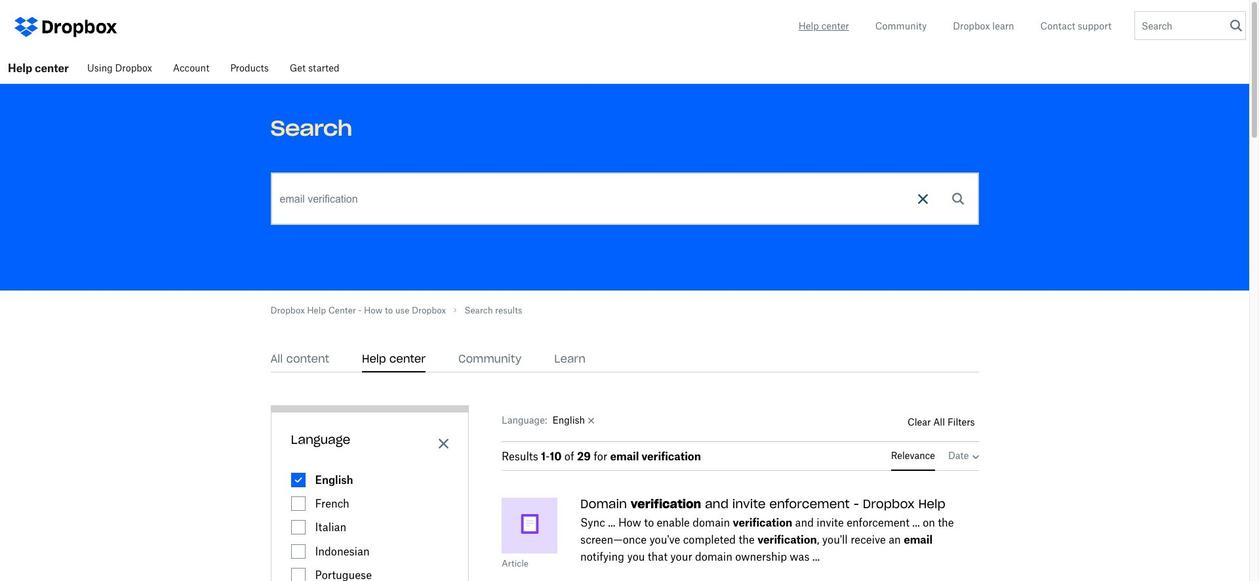 Task type: describe. For each thing, give the bounding box(es) containing it.
Sort by Date in ascending order radio
[[973, 449, 979, 463]]

search image for search text field
[[1231, 20, 1243, 31]]

inclusion filter on english; 29 results element
[[271, 469, 468, 492]]

2 horizontal spatial clear image
[[1228, 21, 1237, 31]]

arrow down image
[[973, 455, 979, 459]]

Sort results by Relevance radio
[[891, 449, 936, 463]]

toggle image for inclusion filter on italian; +4 results element at the left bottom of page
[[292, 521, 305, 534]]

toggle image for the inclusion filter on english; 29 results element
[[294, 477, 303, 484]]

inclusion filter on indonesian; +3 results element
[[271, 540, 468, 563]]

toggle image for inclusion filter on french; +7 results element
[[292, 497, 305, 510]]

inclusion filter on portuguese; +2 results element
[[271, 563, 468, 581]]

language facet. heading
[[291, 433, 351, 452]]

2 vertical spatial clear image
[[439, 439, 449, 449]]



Task type: locate. For each thing, give the bounding box(es) containing it.
toggle image for inclusion filter on portuguese; +2 results element
[[292, 568, 305, 581]]

toggle image
[[294, 477, 303, 484], [292, 497, 305, 510], [292, 521, 305, 534]]

Sort by Date in descending order radio
[[949, 449, 969, 463]]

option group
[[949, 449, 979, 471]]

Search text field
[[272, 174, 939, 225]]

inclusion filter on french; +7 results element
[[271, 492, 468, 516]]

toggle image inside inclusion filter on portuguese; +2 results element
[[292, 568, 305, 581]]

search image for search text box
[[953, 193, 964, 205]]

dropbox image
[[39, 13, 118, 40]]

0 horizontal spatial clear image
[[439, 439, 449, 449]]

Search text field
[[1136, 12, 1228, 39]]

2 vertical spatial toggle image
[[292, 521, 305, 534]]

0 vertical spatial toggle image
[[292, 544, 305, 557]]

2 toggle image from the top
[[292, 568, 305, 581]]

1 vertical spatial clear image
[[919, 194, 928, 204]]

toggle image
[[292, 544, 305, 557], [292, 568, 305, 581]]

1 horizontal spatial clear image
[[919, 194, 928, 204]]

search image
[[1231, 20, 1243, 31], [953, 193, 964, 205], [953, 193, 964, 205]]

clear image
[[919, 194, 928, 204], [589, 418, 594, 424], [589, 418, 594, 424], [439, 439, 449, 449]]

0 vertical spatial toggle image
[[294, 477, 303, 484]]

1 vertical spatial toggle image
[[292, 497, 305, 510]]

search image
[[1231, 20, 1243, 31]]

1 toggle image from the top
[[292, 544, 305, 557]]

1 vertical spatial toggle image
[[292, 568, 305, 581]]

toggle image for inclusion filter on indonesian; +3 results element
[[292, 544, 305, 557]]

toggle image inside inclusion filter on indonesian; +3 results element
[[292, 544, 305, 557]]

clear image
[[1228, 21, 1237, 31], [919, 194, 928, 204], [439, 439, 449, 449]]

None search field
[[1136, 12, 1237, 43]]

toggle image inside the inclusion filter on english; 29 results element
[[294, 477, 303, 484]]

toggle image inside inclusion filter on italian; +4 results element
[[292, 521, 305, 534]]

None search field
[[271, 173, 939, 225]]

0 vertical spatial clear image
[[1228, 21, 1237, 31]]

inclusion filter on italian; +4 results element
[[271, 516, 468, 540]]

toggle image inside inclusion filter on french; +7 results element
[[292, 497, 305, 510]]

active filters navigation
[[502, 406, 979, 442]]



